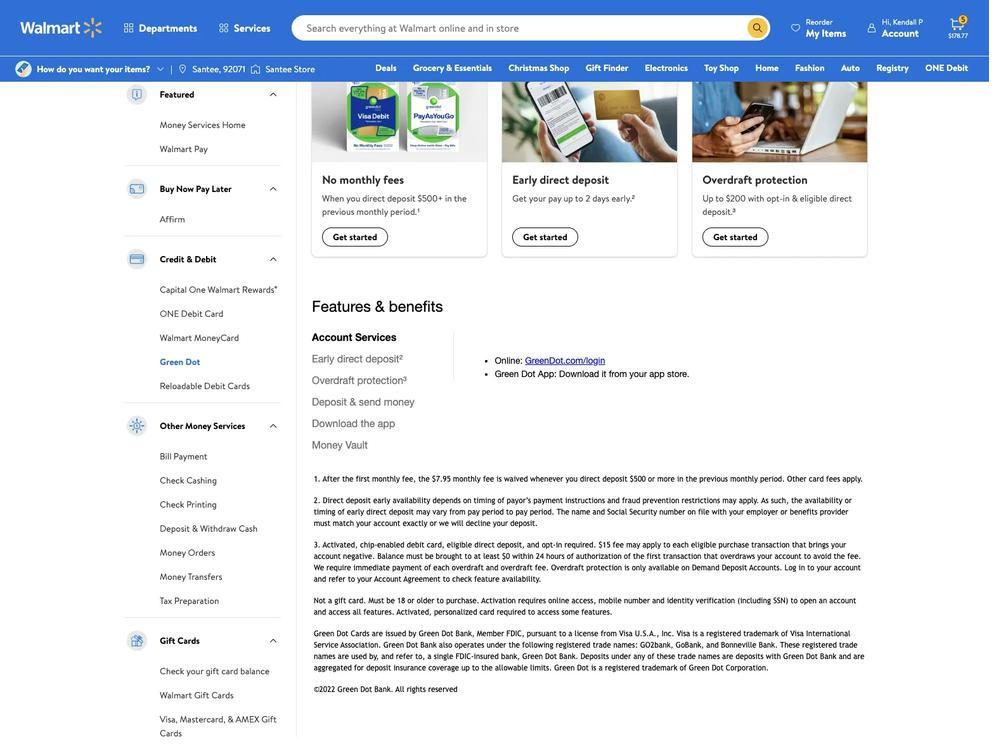 Task type: locate. For each thing, give the bounding box(es) containing it.
the
[[454, 192, 467, 205]]

3 check from the top
[[160, 665, 184, 678]]

money up walmart pay link
[[160, 118, 186, 131]]

started down deposit.³
[[730, 231, 758, 244]]

5
[[961, 14, 965, 25]]

other money services image
[[124, 413, 150, 439]]

to left 2
[[575, 192, 583, 205]]

1 horizontal spatial in
[[783, 192, 790, 205]]

0 horizontal spatial to
[[575, 192, 583, 205]]

1 vertical spatial you
[[69, 63, 82, 75]]

shop right the toy
[[719, 61, 739, 74]]

get for overdraft protection
[[713, 231, 728, 244]]

get started down previous
[[333, 231, 377, 244]]

debit left card
[[181, 307, 203, 320]]

debit inside 'link'
[[204, 380, 226, 392]]

your right the want
[[105, 63, 123, 75]]

get started down the 'pay'
[[523, 231, 567, 244]]

started inside 'early direct deposit' list item
[[539, 231, 567, 244]]

2 in from the left
[[783, 192, 790, 205]]

pay right now
[[196, 182, 209, 195]]

1 vertical spatial home
[[222, 118, 246, 131]]

debit inside one debit walmart+
[[946, 61, 968, 74]]

cards down card
[[211, 689, 234, 702]]

 image left how
[[15, 61, 32, 77]]

pay
[[548, 192, 561, 205]]

get inside no monthly fees list item
[[333, 231, 347, 244]]

check down gift cards
[[160, 665, 184, 678]]

& for essentials
[[446, 61, 452, 74]]

you up previous
[[346, 192, 360, 205]]

direct inside "no monthly fees when you direct deposit $500+ in the previous monthly period.¹"
[[362, 192, 385, 205]]

cards up check your gift card balance link
[[177, 634, 200, 647]]

1 horizontal spatial started
[[539, 231, 567, 244]]

you inside "no monthly fees when you direct deposit $500+ in the previous monthly period.¹"
[[346, 192, 360, 205]]

0 horizontal spatial  image
[[15, 61, 32, 77]]

1 vertical spatial check
[[160, 498, 184, 511]]

0 horizontal spatial get started
[[333, 231, 377, 244]]

finder
[[603, 61, 628, 74]]

0 horizontal spatial in
[[445, 192, 452, 205]]

0 vertical spatial check
[[160, 474, 184, 487]]

direct right eligible
[[829, 192, 852, 205]]

money for money orders
[[160, 546, 186, 559]]

check for check printing
[[160, 498, 184, 511]]

shop for christmas shop
[[550, 61, 569, 74]]

payment
[[174, 450, 207, 463]]

electronics
[[645, 61, 688, 74]]

store
[[294, 63, 315, 75]]

one down capital
[[160, 307, 179, 320]]

0 horizontal spatial started
[[349, 231, 377, 244]]

one inside one debit walmart+
[[925, 61, 944, 74]]

0 horizontal spatial your
[[105, 63, 123, 75]]

money up the items?
[[122, 37, 155, 53]]

1 to from the left
[[575, 192, 583, 205]]

1 shop from the left
[[550, 61, 569, 74]]

1 vertical spatial deposit
[[387, 192, 416, 205]]

1 check from the top
[[160, 474, 184, 487]]

credit & debit
[[160, 253, 216, 265]]

to
[[575, 192, 583, 205], [715, 192, 724, 205]]

 image
[[15, 61, 32, 77], [250, 63, 261, 75], [177, 64, 188, 74]]

check printing link
[[160, 497, 217, 511]]

2 horizontal spatial started
[[730, 231, 758, 244]]

in down protection
[[783, 192, 790, 205]]

2 horizontal spatial you
[[361, 37, 381, 54]]

in
[[445, 192, 452, 205], [783, 192, 790, 205]]

capital one walmart rewards® link
[[160, 282, 277, 296]]

in left the
[[445, 192, 452, 205]]

0 horizontal spatial deposit
[[387, 192, 416, 205]]

benefits you can use
[[312, 37, 425, 54]]

gift
[[206, 665, 219, 678]]

walmart up green dot link
[[160, 331, 192, 344]]

reloadable debit cards link
[[160, 378, 250, 392]]

3 started from the left
[[730, 231, 758, 244]]

money services home link
[[160, 117, 246, 131]]

toy
[[704, 61, 717, 74]]

0 vertical spatial your
[[105, 63, 123, 75]]

santee,
[[193, 63, 221, 75]]

started down the 'pay'
[[539, 231, 567, 244]]

your left the 'pay'
[[529, 192, 546, 205]]

check down bill
[[160, 474, 184, 487]]

direct up the 'pay'
[[540, 172, 569, 188]]

0 vertical spatial deposit
[[572, 172, 609, 188]]

no
[[322, 172, 337, 188]]

shop right christmas
[[550, 61, 569, 74]]

affirm link
[[160, 212, 185, 225]]

check your gift card balance
[[160, 665, 269, 678]]

 image right 92071
[[250, 63, 261, 75]]

& right grocery
[[446, 61, 452, 74]]

& left eligible
[[792, 192, 798, 205]]

to right up
[[715, 192, 724, 205]]

printing
[[186, 498, 217, 511]]

santee, 92071
[[193, 63, 245, 75]]

& for debit
[[186, 253, 193, 265]]

check
[[160, 474, 184, 487], [160, 498, 184, 511], [160, 665, 184, 678]]

you right do
[[69, 63, 82, 75]]

2 vertical spatial check
[[160, 665, 184, 678]]

account
[[882, 26, 919, 40]]

started down previous
[[349, 231, 377, 244]]

gift right amex
[[261, 713, 277, 726]]

period.¹
[[390, 206, 420, 218]]

deposit
[[572, 172, 609, 188], [387, 192, 416, 205]]

2 to from the left
[[715, 192, 724, 205]]

get for early direct deposit
[[523, 231, 537, 244]]

you left can
[[361, 37, 381, 54]]

direct
[[540, 172, 569, 188], [362, 192, 385, 205], [829, 192, 852, 205]]

credit & debit image
[[124, 246, 150, 272]]

& right credit at the left top
[[186, 253, 193, 265]]

one up walmart+ at top
[[925, 61, 944, 74]]

money services
[[122, 37, 199, 53]]

|
[[171, 63, 172, 75]]

your left gift
[[186, 665, 204, 678]]

1 horizontal spatial your
[[186, 665, 204, 678]]

& right deposit
[[192, 522, 198, 535]]

get started inside 'early direct deposit' list item
[[523, 231, 567, 244]]

monthly
[[340, 172, 380, 188], [357, 206, 388, 218]]

early.²
[[612, 192, 635, 205]]

home
[[755, 61, 779, 74], [222, 118, 246, 131]]

1 in from the left
[[445, 192, 452, 205]]

overdraft
[[702, 172, 752, 188]]

home down search icon
[[755, 61, 779, 74]]

cards down visa,
[[160, 727, 182, 737]]

0 horizontal spatial home
[[222, 118, 246, 131]]

monthly right no
[[340, 172, 380, 188]]

1 horizontal spatial home
[[755, 61, 779, 74]]

& inside overdraft protection up to $200 with opt-in & eligible direct deposit.³
[[792, 192, 798, 205]]

2 shop from the left
[[719, 61, 739, 74]]

reloadable
[[160, 380, 202, 392]]

one debit card
[[160, 307, 223, 320]]

get started
[[333, 231, 377, 244], [523, 231, 567, 244], [713, 231, 758, 244]]

departments
[[139, 21, 197, 35]]

money orders
[[160, 546, 215, 559]]

1 horizontal spatial to
[[715, 192, 724, 205]]

2 vertical spatial you
[[346, 192, 360, 205]]

christmas shop link
[[503, 61, 575, 75]]

money transfers
[[160, 570, 222, 583]]

up
[[564, 192, 573, 205]]

walmart down money services home
[[160, 142, 192, 155]]

santee
[[266, 63, 292, 75]]

2 vertical spatial your
[[186, 665, 204, 678]]

your inside early direct deposit get your pay up to 2 days early.²
[[529, 192, 546, 205]]

Search search field
[[291, 15, 770, 41]]

1 get started from the left
[[333, 231, 377, 244]]

other money services
[[160, 419, 245, 432]]

&
[[446, 61, 452, 74], [792, 192, 798, 205], [186, 253, 193, 265], [192, 522, 198, 535], [228, 713, 233, 726]]

1 vertical spatial one
[[160, 307, 179, 320]]

departments button
[[113, 13, 208, 43]]

services down reloadable debit cards
[[213, 419, 245, 432]]

get inside overdraft protection list item
[[713, 231, 728, 244]]

early
[[512, 172, 537, 188]]

check inside "link"
[[160, 474, 184, 487]]

2 horizontal spatial your
[[529, 192, 546, 205]]

deposit up 2
[[572, 172, 609, 188]]

deposit up "period.¹"
[[387, 192, 416, 205]]

visa, mastercard, & amex gift cards
[[160, 713, 277, 737]]

get for no monthly fees
[[333, 231, 347, 244]]

cards inside visa, mastercard, & amex gift cards
[[160, 727, 182, 737]]

2 check from the top
[[160, 498, 184, 511]]

2 horizontal spatial direct
[[829, 192, 852, 205]]

walmart up visa,
[[160, 689, 192, 702]]

2 horizontal spatial  image
[[250, 63, 261, 75]]

walmart
[[160, 142, 192, 155], [208, 283, 240, 296], [160, 331, 192, 344], [160, 689, 192, 702]]

get started inside overdraft protection list item
[[713, 231, 758, 244]]

cards inside 'link'
[[228, 380, 250, 392]]

1 horizontal spatial deposit
[[572, 172, 609, 188]]

money down deposit
[[160, 546, 186, 559]]

1 vertical spatial monthly
[[357, 206, 388, 218]]

direct down fees
[[362, 192, 385, 205]]

your for you
[[105, 63, 123, 75]]

started inside overdraft protection list item
[[730, 231, 758, 244]]

debit
[[946, 61, 968, 74], [195, 253, 216, 265], [181, 307, 203, 320], [204, 380, 226, 392]]

toy shop
[[704, 61, 739, 74]]

list
[[304, 64, 875, 257]]

check for check your gift card balance
[[160, 665, 184, 678]]

walmart moneycard
[[160, 331, 239, 344]]

bill
[[160, 450, 172, 463]]

monthly left "period.¹"
[[357, 206, 388, 218]]

you
[[361, 37, 381, 54], [69, 63, 82, 75], [346, 192, 360, 205]]

Walmart Site-Wide search field
[[291, 15, 770, 41]]

0 horizontal spatial one
[[160, 307, 179, 320]]

one for one debit walmart+
[[925, 61, 944, 74]]

home down 92071
[[222, 118, 246, 131]]

1 horizontal spatial direct
[[540, 172, 569, 188]]

get started down deposit.³
[[713, 231, 758, 244]]

0 horizontal spatial direct
[[362, 192, 385, 205]]

3 get started from the left
[[713, 231, 758, 244]]

2 horizontal spatial get started
[[713, 231, 758, 244]]

one
[[925, 61, 944, 74], [160, 307, 179, 320]]

started
[[349, 231, 377, 244], [539, 231, 567, 244], [730, 231, 758, 244]]

shop inside "link"
[[719, 61, 739, 74]]

get
[[512, 192, 527, 205], [333, 231, 347, 244], [523, 231, 537, 244], [713, 231, 728, 244]]

gift
[[586, 61, 601, 74], [160, 634, 175, 647], [194, 689, 209, 702], [261, 713, 277, 726]]

1 horizontal spatial you
[[346, 192, 360, 205]]

& left amex
[[228, 713, 233, 726]]

to inside overdraft protection up to $200 with opt-in & eligible direct deposit.³
[[715, 192, 724, 205]]

started inside no monthly fees list item
[[349, 231, 377, 244]]

0 vertical spatial one
[[925, 61, 944, 74]]

debit right reloadable
[[204, 380, 226, 392]]

0 horizontal spatial shop
[[550, 61, 569, 74]]

1 horizontal spatial shop
[[719, 61, 739, 74]]

1 horizontal spatial one
[[925, 61, 944, 74]]

check up deposit
[[160, 498, 184, 511]]

0 vertical spatial home
[[755, 61, 779, 74]]

walmart image
[[20, 18, 103, 38]]

services up 92071
[[234, 21, 270, 35]]

1 vertical spatial your
[[529, 192, 546, 205]]

cards down moneycard
[[228, 380, 250, 392]]

walmart pay
[[160, 142, 208, 155]]

pay down money services home
[[194, 142, 208, 155]]

2
[[586, 192, 590, 205]]

get started for deposit
[[523, 231, 567, 244]]

 image right | at left top
[[177, 64, 188, 74]]

get started inside no monthly fees list item
[[333, 231, 377, 244]]

withdraw
[[200, 522, 237, 535]]

services
[[234, 21, 270, 35], [158, 37, 199, 53], [188, 118, 220, 131], [213, 419, 245, 432]]

check your gift card balance link
[[160, 664, 269, 678]]

services down departments at the left top
[[158, 37, 199, 53]]

money up tax
[[160, 570, 186, 583]]

eligible
[[800, 192, 827, 205]]

1 horizontal spatial get started
[[523, 231, 567, 244]]

money for money services home
[[160, 118, 186, 131]]

check cashing
[[160, 474, 217, 487]]

grocery & essentials link
[[407, 61, 498, 75]]

started for up
[[730, 231, 758, 244]]

gift finder link
[[580, 61, 634, 75]]

debit up walmart+ at top
[[946, 61, 968, 74]]

1 horizontal spatial  image
[[177, 64, 188, 74]]

check for check cashing
[[160, 474, 184, 487]]

2 started from the left
[[539, 231, 567, 244]]

1 started from the left
[[349, 231, 377, 244]]

benefits
[[312, 37, 358, 54]]

2 get started from the left
[[523, 231, 567, 244]]

one inside one debit card link
[[160, 307, 179, 320]]

items?
[[125, 63, 150, 75]]

protection
[[755, 172, 808, 188]]

opt-
[[766, 192, 783, 205]]



Task type: describe. For each thing, give the bounding box(es) containing it.
walmart for walmart pay
[[160, 142, 192, 155]]

0 horizontal spatial you
[[69, 63, 82, 75]]

1 vertical spatial pay
[[196, 182, 209, 195]]

previous
[[322, 206, 354, 218]]

no monthly fees list item
[[304, 64, 495, 257]]

tax
[[160, 594, 172, 607]]

money transfers link
[[160, 569, 222, 583]]

92071
[[223, 63, 245, 75]]

early direct deposit get your pay up to 2 days early.²
[[512, 172, 635, 205]]

fashion link
[[790, 61, 830, 75]]

money orders link
[[160, 545, 215, 559]]

deals
[[375, 61, 397, 74]]

money for money transfers
[[160, 570, 186, 583]]

shop for toy shop
[[719, 61, 739, 74]]

deposit inside "no monthly fees when you direct deposit $500+ in the previous monthly period.¹"
[[387, 192, 416, 205]]

debit for one debit walmart+
[[946, 61, 968, 74]]

get started for up
[[713, 231, 758, 244]]

money right other
[[185, 419, 211, 432]]

walmart up card
[[208, 283, 240, 296]]

0 vertical spatial you
[[361, 37, 381, 54]]

overdraft protection list item
[[685, 64, 875, 257]]

reorder
[[806, 16, 833, 27]]

reorder my items
[[806, 16, 846, 40]]

up
[[702, 192, 713, 205]]

tax preparation link
[[160, 593, 219, 607]]

later
[[212, 182, 232, 195]]

moneycard
[[194, 331, 239, 344]]

search icon image
[[753, 23, 763, 33]]

debit for one debit card
[[181, 307, 203, 320]]

direct inside overdraft protection up to $200 with opt-in & eligible direct deposit.³
[[829, 192, 852, 205]]

$200
[[726, 192, 746, 205]]

started for fees
[[349, 231, 377, 244]]

bill payment link
[[160, 449, 207, 463]]

to inside early direct deposit get your pay up to 2 days early.²
[[575, 192, 583, 205]]

get inside early direct deposit get your pay up to 2 days early.²
[[512, 192, 527, 205]]

$500+
[[418, 192, 443, 205]]

fees
[[383, 172, 404, 188]]

capital one walmart rewards®
[[160, 283, 277, 296]]

 image for santee, 92071
[[177, 64, 188, 74]]

kendall
[[893, 16, 917, 27]]

& for withdraw
[[192, 522, 198, 535]]

deposit
[[160, 522, 190, 535]]

buy
[[160, 182, 174, 195]]

one debit card link
[[160, 306, 223, 320]]

do
[[57, 63, 66, 75]]

rewards®
[[242, 283, 277, 296]]

deposit inside early direct deposit get your pay up to 2 days early.²
[[572, 172, 609, 188]]

items
[[822, 26, 846, 40]]

how do you want your items?
[[37, 63, 150, 75]]

buy now pay later image
[[124, 176, 150, 201]]

$178.77
[[948, 31, 968, 40]]

when
[[322, 192, 344, 205]]

affirm
[[160, 213, 185, 225]]

direct inside early direct deposit get your pay up to 2 days early.²
[[540, 172, 569, 188]]

gift inside visa, mastercard, & amex gift cards
[[261, 713, 277, 726]]

one for one debit card
[[160, 307, 179, 320]]

auto
[[841, 61, 860, 74]]

walmart+
[[930, 79, 968, 92]]

now
[[176, 182, 194, 195]]

your for deposit
[[529, 192, 546, 205]]

& inside visa, mastercard, & amex gift cards
[[228, 713, 233, 726]]

green
[[160, 355, 183, 368]]

cashing
[[186, 474, 217, 487]]

walmart for walmart gift cards
[[160, 689, 192, 702]]

walmart pay link
[[160, 141, 208, 155]]

5 $178.77
[[948, 14, 968, 40]]

preparation
[[174, 594, 219, 607]]

early direct deposit list item
[[495, 64, 685, 257]]

card
[[221, 665, 238, 678]]

walmart gift cards link
[[160, 688, 234, 702]]

grocery
[[413, 61, 444, 74]]

with
[[748, 192, 764, 205]]

walmart+ link
[[925, 79, 974, 93]]

santee store
[[266, 63, 315, 75]]

gift right the gift cards image
[[160, 634, 175, 647]]

how
[[37, 63, 54, 75]]

get started for fees
[[333, 231, 377, 244]]

money for money services
[[122, 37, 155, 53]]

gift left finder
[[586, 61, 601, 74]]

amex
[[236, 713, 259, 726]]

bill payment
[[160, 450, 207, 463]]

services inside popup button
[[234, 21, 270, 35]]

one debit walmart+
[[925, 61, 968, 92]]

walmart for walmart moneycard
[[160, 331, 192, 344]]

dot
[[185, 355, 200, 368]]

hi,
[[882, 16, 891, 27]]

deals link
[[370, 61, 402, 75]]

started for deposit
[[539, 231, 567, 244]]

deposit & withdraw cash
[[160, 522, 258, 535]]

debit up one
[[195, 253, 216, 265]]

visa, mastercard, & amex gift cards link
[[160, 712, 277, 737]]

in inside "no monthly fees when you direct deposit $500+ in the previous monthly period.¹"
[[445, 192, 452, 205]]

mastercard,
[[180, 713, 225, 726]]

visa,
[[160, 713, 178, 726]]

my
[[806, 26, 819, 40]]

essentials
[[454, 61, 492, 74]]

want
[[84, 63, 103, 75]]

transfers
[[188, 570, 222, 583]]

featured image
[[124, 82, 150, 107]]

gift up mastercard,
[[194, 689, 209, 702]]

 image for santee store
[[250, 63, 261, 75]]

debit for reloadable debit cards
[[204, 380, 226, 392]]

services up walmart pay link
[[188, 118, 220, 131]]

 image for how do you want your items?
[[15, 61, 32, 77]]

0 vertical spatial pay
[[194, 142, 208, 155]]

services button
[[208, 13, 281, 43]]

reloadable debit cards
[[160, 380, 250, 392]]

one debit link
[[920, 61, 974, 75]]

p
[[919, 16, 923, 27]]

list containing no monthly fees
[[304, 64, 875, 257]]

cash
[[239, 522, 258, 535]]

credit
[[160, 253, 184, 265]]

toy shop link
[[699, 61, 745, 75]]

electronics link
[[639, 61, 694, 75]]

days
[[592, 192, 609, 205]]

in inside overdraft protection up to $200 with opt-in & eligible direct deposit.³
[[783, 192, 790, 205]]

gift cards image
[[124, 628, 150, 653]]

hi, kendall p account
[[882, 16, 923, 40]]

orders
[[188, 546, 215, 559]]

deposit & withdraw cash link
[[160, 521, 258, 535]]

gift cards
[[160, 634, 200, 647]]

christmas shop
[[508, 61, 569, 74]]

0 vertical spatial monthly
[[340, 172, 380, 188]]



Task type: vqa. For each thing, say whether or not it's contained in the screenshot.
Get within the No monthly fees list item
yes



